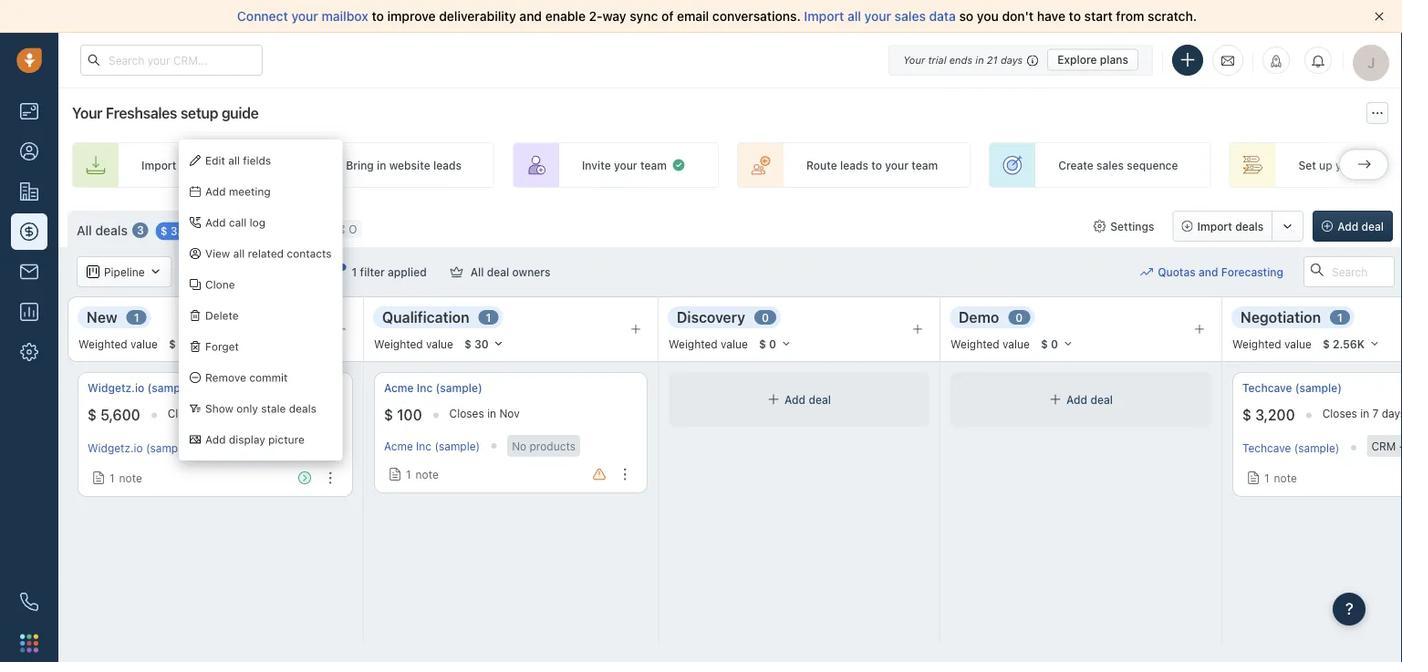 Task type: locate. For each thing, give the bounding box(es) containing it.
1 leads from the left
[[433, 159, 462, 172]]

widgetz.io up $ 5,600
[[88, 382, 144, 395]]

freshworks switcher image
[[20, 635, 38, 653]]

0 horizontal spatial and
[[520, 9, 542, 24]]

in left nov
[[487, 407, 497, 420]]

your left freshsales
[[72, 105, 102, 122]]

sequence
[[1127, 159, 1179, 172]]

2 horizontal spatial note
[[1275, 472, 1298, 485]]

import up the quotas and forecasting
[[1198, 220, 1233, 233]]

0 vertical spatial your
[[904, 54, 926, 66]]

widgetz.io (sample) link up the 5,600
[[88, 381, 194, 396]]

container_wx8msf4aqz5i3rn1 image inside quotas and forecasting link
[[1141, 266, 1154, 278]]

techcave down $ 3,200
[[1243, 442, 1292, 455]]

acme up the $ 100
[[384, 382, 414, 395]]

0 vertical spatial techcave (sample) link
[[1243, 381, 1343, 396]]

import down your freshsales setup guide on the left of the page
[[141, 159, 176, 172]]

0 vertical spatial widgetz.io (sample) link
[[88, 381, 194, 396]]

related
[[248, 247, 284, 260]]

sales right create
[[1097, 159, 1124, 172]]

weighted value down demo
[[951, 338, 1030, 350]]

1 note down the 5,600
[[110, 472, 142, 485]]

0 horizontal spatial leads
[[433, 159, 462, 172]]

deals left the 3
[[95, 223, 128, 238]]

start
[[1085, 9, 1113, 24]]

0 vertical spatial acme inc (sample)
[[384, 382, 483, 395]]

3,200
[[1256, 407, 1296, 424]]

all deals link
[[77, 221, 128, 240]]

weighted down negotiation
[[1233, 338, 1282, 350]]

container_wx8msf4aqz5i3rn1 image inside settings popup button
[[1094, 220, 1106, 233]]

1 horizontal spatial contacts
[[287, 247, 332, 260]]

0 horizontal spatial your
[[72, 105, 102, 122]]

1 horizontal spatial note
[[416, 468, 439, 481]]

2 horizontal spatial add deal
[[1338, 220, 1385, 233]]

days
[[1001, 54, 1023, 66], [1383, 407, 1403, 420]]

you
[[977, 9, 999, 24]]

0 horizontal spatial note
[[119, 472, 142, 485]]

to left start
[[1069, 9, 1082, 24]]

1 horizontal spatial leads
[[841, 159, 869, 172]]

1 vertical spatial techcave (sample) link
[[1243, 442, 1340, 455]]

(sample) up closes in 7 days
[[1296, 382, 1343, 395]]

1 horizontal spatial $ 0 button
[[1033, 334, 1082, 354]]

contacts inside import contacts link
[[179, 159, 226, 172]]

in left "jan"
[[206, 407, 215, 420]]

all deals 3
[[77, 223, 144, 238]]

leads
[[433, 159, 462, 172], [841, 159, 869, 172]]

0 horizontal spatial all
[[77, 223, 92, 238]]

techcave (sample) link up 3,200
[[1243, 381, 1343, 396]]

all left 'data'
[[848, 9, 862, 24]]

acme inc (sample) down 100
[[384, 440, 480, 453]]

1 horizontal spatial all
[[471, 266, 484, 278]]

container_wx8msf4aqz5i3rn1 image
[[672, 158, 686, 173], [332, 266, 345, 278], [451, 266, 463, 278], [1141, 266, 1154, 278], [1050, 393, 1062, 406], [389, 468, 402, 481], [1248, 472, 1260, 485]]

1
[[352, 266, 357, 278], [134, 311, 139, 324], [486, 311, 491, 324], [1338, 311, 1344, 324], [406, 468, 411, 481], [110, 472, 115, 485], [1265, 472, 1270, 485]]

note down the 5,600
[[119, 472, 142, 485]]

2 inc from the top
[[416, 440, 432, 453]]

weighted down discovery
[[669, 338, 718, 350]]

show
[[205, 402, 234, 415]]

0 horizontal spatial deals
[[95, 223, 128, 238]]

techcave (sample) up 3,200
[[1243, 382, 1343, 395]]

all for deals
[[77, 223, 92, 238]]

closes left show
[[168, 407, 202, 420]]

all left owners on the left of the page
[[471, 266, 484, 278]]

route leads to your team link
[[737, 142, 971, 188]]

menu
[[179, 140, 343, 461]]

2 $ 0 from the left
[[1041, 338, 1059, 350]]

team inside invite your team link
[[641, 159, 667, 172]]

weighted for qualification
[[374, 338, 423, 350]]

1 weighted value from the left
[[78, 338, 158, 350]]

weighted value down new at top left
[[78, 338, 158, 350]]

in for $ 5,600
[[206, 407, 215, 420]]

5 value from the left
[[1285, 338, 1312, 350]]

1 horizontal spatial deals
[[289, 402, 317, 415]]

add inside add deal button
[[1338, 220, 1359, 233]]

0 vertical spatial all
[[77, 223, 92, 238]]

1 note down 3,200
[[1265, 472, 1298, 485]]

close image
[[1375, 12, 1385, 21]]

1 vertical spatial acme inc (sample) link
[[384, 440, 480, 453]]

contacts
[[179, 159, 226, 172], [287, 247, 332, 260]]

0 horizontal spatial closes
[[168, 407, 202, 420]]

widgetz.io down $ 5,600
[[88, 442, 143, 455]]

monthly
[[311, 440, 353, 453]]

to
[[372, 9, 384, 24], [1069, 9, 1082, 24], [872, 159, 883, 172]]

0
[[762, 311, 769, 324], [1016, 311, 1023, 324], [769, 338, 777, 350], [1051, 338, 1059, 350]]

import contacts link
[[72, 142, 258, 188]]

your trial ends in 21 days
[[904, 54, 1023, 66]]

weighted value down negotiation
[[1233, 338, 1312, 350]]

0 horizontal spatial add deal
[[785, 393, 831, 406]]

0 vertical spatial days
[[1001, 54, 1023, 66]]

set
[[1299, 159, 1317, 172]]

1 vertical spatial days
[[1383, 407, 1403, 420]]

in left 7
[[1361, 407, 1370, 420]]

2 horizontal spatial import
[[1198, 220, 1233, 233]]

to right mailbox
[[372, 9, 384, 24]]

3 weighted from the left
[[669, 338, 718, 350]]

1 horizontal spatial days
[[1383, 407, 1403, 420]]

0 vertical spatial import
[[804, 9, 845, 24]]

1 horizontal spatial your
[[904, 54, 926, 66]]

1 team from the left
[[641, 159, 667, 172]]

in inside "link"
[[377, 159, 386, 172]]

4 weighted from the left
[[951, 338, 1000, 350]]

note down 3,200
[[1275, 472, 1298, 485]]

widgetz.io (sample)
[[88, 382, 194, 395], [88, 442, 191, 455]]

value for qualification
[[426, 338, 454, 350]]

techcave (sample) down 3,200
[[1243, 442, 1340, 455]]

Search your CRM... text field
[[80, 45, 263, 76]]

weighted value for discovery
[[669, 338, 748, 350]]

qualification
[[382, 309, 470, 326]]

1 horizontal spatial $ 0
[[1041, 338, 1059, 350]]

acme
[[384, 382, 414, 395], [384, 440, 413, 453]]

your right invite
[[614, 159, 638, 172]]

2 closes from the left
[[450, 407, 484, 420]]

1 inside button
[[352, 266, 357, 278]]

way
[[603, 9, 627, 24]]

0 vertical spatial widgetz.io
[[88, 382, 144, 395]]

picture
[[268, 433, 305, 446]]

$ 0 for demo
[[1041, 338, 1059, 350]]

5 weighted value from the left
[[1233, 338, 1312, 350]]

no products
[[512, 440, 576, 453]]

1 horizontal spatial add deal
[[1067, 393, 1113, 406]]

(sample) inside widgetz.io (sample) link
[[147, 382, 194, 395]]

team inside route leads to your team link
[[912, 159, 938, 172]]

1 down $ 5,600
[[110, 472, 115, 485]]

0 horizontal spatial $ 0
[[759, 338, 777, 350]]

contacts up 'add meeting' on the left of the page
[[179, 159, 226, 172]]

2 value from the left
[[426, 338, 454, 350]]

leads inside "link"
[[433, 159, 462, 172]]

1 vertical spatial import
[[141, 159, 176, 172]]

days right 21
[[1001, 54, 1023, 66]]

2 horizontal spatial deals
[[1236, 220, 1264, 233]]

phone element
[[11, 584, 47, 621]]

2 weighted from the left
[[374, 338, 423, 350]]

add deal
[[1338, 220, 1385, 233], [785, 393, 831, 406], [1067, 393, 1113, 406]]

2 horizontal spatial closes
[[1323, 407, 1358, 420]]

to right route
[[872, 159, 883, 172]]

all right edit
[[228, 154, 240, 167]]

import all your sales data link
[[804, 9, 960, 24]]

0 vertical spatial and
[[520, 9, 542, 24]]

weighted for negotiation
[[1233, 338, 1282, 350]]

1 vertical spatial widgetz.io
[[88, 442, 143, 455]]

phone image
[[20, 593, 38, 612]]

in left 21
[[976, 54, 984, 66]]

weighted value down discovery
[[669, 338, 748, 350]]

1 vertical spatial inc
[[416, 440, 432, 453]]

0 vertical spatial contacts
[[179, 159, 226, 172]]

techcave up $ 3,200
[[1243, 382, 1293, 395]]

inc
[[417, 382, 433, 395], [416, 440, 432, 453]]

2 acme inc (sample) link from the top
[[384, 440, 480, 453]]

(sample) up "closes in nov"
[[436, 382, 483, 395]]

0 vertical spatial acme
[[384, 382, 414, 395]]

import right conversations.
[[804, 9, 845, 24]]

(sample) down "closes in nov"
[[435, 440, 480, 453]]

acme down the $ 100
[[384, 440, 413, 453]]

note for $ 100
[[416, 468, 439, 481]]

$ 0 button for discovery
[[751, 334, 800, 354]]

3 weighted value from the left
[[669, 338, 748, 350]]

import for import deals
[[1198, 220, 1233, 233]]

email image
[[1222, 53, 1235, 68]]

products
[[530, 440, 576, 453]]

2 techcave (sample) link from the top
[[1243, 442, 1340, 455]]

value for new
[[131, 338, 158, 350]]

1 vertical spatial acme inc (sample)
[[384, 440, 480, 453]]

0 horizontal spatial $ 0 button
[[751, 334, 800, 354]]

1 vertical spatial and
[[1199, 266, 1219, 278]]

mailbox
[[322, 9, 369, 24]]

in for $ 100
[[487, 407, 497, 420]]

contacts down more...
[[287, 247, 332, 260]]

show only stale deals
[[205, 402, 317, 415]]

days right 7
[[1383, 407, 1403, 420]]

1 weighted from the left
[[78, 338, 128, 350]]

deals right stale in the bottom left of the page
[[289, 402, 317, 415]]

closes left nov
[[450, 407, 484, 420]]

0 vertical spatial inc
[[417, 382, 433, 395]]

1 note for $ 100
[[406, 468, 439, 481]]

sales left "pip"
[[1363, 159, 1390, 172]]

crm
[[223, 440, 248, 453]]

2 vertical spatial all
[[233, 247, 245, 260]]

plans
[[1101, 53, 1129, 66]]

stale
[[261, 402, 286, 415]]

weighted down qualification
[[374, 338, 423, 350]]

$ 0 for discovery
[[759, 338, 777, 350]]

1 horizontal spatial 1 note
[[406, 468, 439, 481]]

new
[[87, 309, 117, 326]]

1 vertical spatial acme
[[384, 440, 413, 453]]

website
[[389, 159, 430, 172]]

invite
[[582, 159, 611, 172]]

container_wx8msf4aqz5i3rn1 image inside all deal owners button
[[451, 266, 463, 278]]

2 acme inc (sample) from the top
[[384, 440, 480, 453]]

demo
[[959, 309, 1000, 326]]

inc up 100
[[417, 382, 433, 395]]

2 team from the left
[[912, 159, 938, 172]]

1 note down 100
[[406, 468, 439, 481]]

acme inc (sample) up 100
[[384, 382, 483, 395]]

more...
[[279, 223, 316, 235]]

1 note for $ 5,600
[[110, 472, 142, 485]]

your for your trial ends in 21 days
[[904, 54, 926, 66]]

set up your sales pip link
[[1230, 142, 1403, 188]]

$ inside 'button'
[[464, 338, 472, 350]]

5 weighted from the left
[[1233, 338, 1282, 350]]

1 vertical spatial all
[[228, 154, 240, 167]]

1 vertical spatial your
[[72, 105, 102, 122]]

connect your mailbox link
[[237, 9, 372, 24]]

13
[[264, 223, 276, 235]]

route leads to your team
[[807, 159, 938, 172]]

0 vertical spatial acme inc (sample) link
[[384, 381, 483, 396]]

0 vertical spatial techcave (sample)
[[1243, 382, 1343, 395]]

leads right website
[[433, 159, 462, 172]]

your left trial
[[904, 54, 926, 66]]

acme inc (sample) link
[[384, 381, 483, 396], [384, 440, 480, 453]]

closes in 7 days
[[1323, 407, 1403, 420]]

2 $ 0 button from the left
[[1033, 334, 1082, 354]]

0 horizontal spatial 1 note
[[110, 472, 142, 485]]

all
[[848, 9, 862, 24], [228, 154, 240, 167], [233, 247, 245, 260]]

1 note
[[406, 468, 439, 481], [110, 472, 142, 485], [1265, 472, 1298, 485]]

import inside button
[[1198, 220, 1233, 233]]

note down 100
[[416, 468, 439, 481]]

no
[[512, 440, 527, 453]]

3 value from the left
[[721, 338, 748, 350]]

all left the 3
[[77, 223, 92, 238]]

⌘
[[336, 223, 346, 235]]

1 horizontal spatial and
[[1199, 266, 1219, 278]]

1 widgetz.io (sample) from the top
[[88, 382, 194, 395]]

menu containing edit all fields
[[179, 140, 343, 461]]

invite your team
[[582, 159, 667, 172]]

weighted for demo
[[951, 338, 1000, 350]]

widgetz.io (sample) link down the 5,600
[[88, 442, 191, 455]]

all inside all deal owners button
[[471, 266, 484, 278]]

jan
[[218, 407, 236, 420]]

$ inside button
[[160, 225, 168, 238]]

0 horizontal spatial days
[[1001, 54, 1023, 66]]

bring in website leads
[[346, 159, 462, 172]]

1 vertical spatial widgetz.io (sample) link
[[88, 442, 191, 455]]

0 vertical spatial widgetz.io (sample)
[[88, 382, 194, 395]]

1 horizontal spatial team
[[912, 159, 938, 172]]

-
[[251, 440, 256, 453]]

weighted value down qualification
[[374, 338, 454, 350]]

deals up 'forecasting'
[[1236, 220, 1264, 233]]

1 vertical spatial widgetz.io (sample)
[[88, 442, 191, 455]]

acme inc (sample) link down 100
[[384, 440, 480, 453]]

1 vertical spatial techcave (sample)
[[1243, 442, 1340, 455]]

applied
[[388, 266, 427, 278]]

3.71k
[[170, 225, 200, 238]]

sales left 'data'
[[895, 9, 926, 24]]

in
[[976, 54, 984, 66], [377, 159, 386, 172], [206, 407, 215, 420], [487, 407, 497, 420], [1361, 407, 1370, 420]]

your for your freshsales setup guide
[[72, 105, 102, 122]]

and right quotas
[[1199, 266, 1219, 278]]

in for $ 3,200
[[1361, 407, 1370, 420]]

weighted value for new
[[78, 338, 158, 350]]

and
[[520, 9, 542, 24], [1199, 266, 1219, 278]]

3 closes from the left
[[1323, 407, 1358, 420]]

import deals
[[1198, 220, 1264, 233]]

0 horizontal spatial team
[[641, 159, 667, 172]]

1 horizontal spatial closes
[[450, 407, 484, 420]]

your
[[292, 9, 318, 24], [865, 9, 892, 24], [614, 159, 638, 172], [886, 159, 909, 172], [1336, 159, 1360, 172]]

$ 2.56k button
[[1315, 334, 1389, 354]]

0 vertical spatial techcave
[[1243, 382, 1293, 395]]

route
[[807, 159, 838, 172]]

in right bring
[[377, 159, 386, 172]]

techcave (sample) link down 3,200
[[1243, 442, 1340, 455]]

and left enable
[[520, 9, 542, 24]]

create
[[1059, 159, 1094, 172]]

closes for $ 3,200
[[1323, 407, 1358, 420]]

(sample) down closes in jan
[[146, 442, 191, 455]]

1 inc from the top
[[417, 382, 433, 395]]

$ 3.71k button
[[156, 222, 219, 240]]

1 $ 0 button from the left
[[751, 334, 800, 354]]

weighted down demo
[[951, 338, 1000, 350]]

all for related
[[233, 247, 245, 260]]

0 horizontal spatial import
[[141, 159, 176, 172]]

guide
[[222, 105, 259, 122]]

weighted down new at top left
[[78, 338, 128, 350]]

your
[[904, 54, 926, 66], [72, 105, 102, 122]]

1 value from the left
[[131, 338, 158, 350]]

1 left filter
[[352, 266, 357, 278]]

container_wx8msf4aqz5i3rn1 image for settings
[[1094, 220, 1106, 233]]

leads right route
[[841, 159, 869, 172]]

1 techcave (sample) from the top
[[1243, 382, 1343, 395]]

$ 1.12k button
[[161, 334, 231, 354]]

deals
[[1236, 220, 1264, 233], [95, 223, 128, 238], [289, 402, 317, 415]]

deals inside button
[[1236, 220, 1264, 233]]

closes left 7
[[1323, 407, 1358, 420]]

inc down 100
[[416, 440, 432, 453]]

connect your mailbox to improve deliverability and enable 2-way sync of email conversations. import all your sales data so you don't have to start from scratch.
[[237, 9, 1198, 24]]

weighted
[[78, 338, 128, 350], [374, 338, 423, 350], [669, 338, 718, 350], [951, 338, 1000, 350], [1233, 338, 1282, 350]]

1 $ 0 from the left
[[759, 338, 777, 350]]

conversations.
[[713, 9, 801, 24]]

container_wx8msf4aqz5i3rn1 image
[[1094, 220, 1106, 233], [87, 266, 99, 278], [149, 266, 162, 278], [768, 393, 780, 406], [92, 472, 105, 485]]

widgetz.io (sample) up the 5,600
[[88, 382, 194, 395]]

0 horizontal spatial contacts
[[179, 159, 226, 172]]

acme inc (sample) link up 100
[[384, 381, 483, 396]]

2 weighted value from the left
[[374, 338, 454, 350]]

1 vertical spatial techcave
[[1243, 442, 1292, 455]]

0 vertical spatial all
[[848, 9, 862, 24]]

1 closes from the left
[[168, 407, 202, 420]]

4 weighted value from the left
[[951, 338, 1030, 350]]

widgetz.io (sample) down the 5,600
[[88, 442, 191, 455]]

pipeline
[[104, 266, 145, 278]]

1 techcave (sample) link from the top
[[1243, 381, 1343, 396]]

1 vertical spatial all
[[471, 266, 484, 278]]

(sample) up closes in jan
[[147, 382, 194, 395]]

2 vertical spatial import
[[1198, 220, 1233, 233]]

all right view
[[233, 247, 245, 260]]

2 acme from the top
[[384, 440, 413, 453]]

all
[[77, 223, 92, 238], [471, 266, 484, 278]]

4 value from the left
[[1003, 338, 1030, 350]]

closes for $ 5,600
[[168, 407, 202, 420]]



Task type: vqa. For each thing, say whether or not it's contained in the screenshot.
13 more...
yes



Task type: describe. For each thing, give the bounding box(es) containing it.
create sales sequence
[[1059, 159, 1179, 172]]

your right route
[[886, 159, 909, 172]]

view
[[205, 247, 230, 260]]

add display picture
[[205, 433, 305, 446]]

container_wx8msf4aqz5i3rn1 image inside 1 filter applied button
[[332, 266, 345, 278]]

quotas
[[1158, 266, 1196, 278]]

1 down 100
[[406, 468, 411, 481]]

add call log
[[205, 216, 266, 229]]

100
[[397, 407, 422, 424]]

deliverability
[[439, 9, 516, 24]]

1 filter applied
[[352, 266, 427, 278]]

import for import contacts
[[141, 159, 176, 172]]

call
[[229, 216, 247, 229]]

all deal owners button
[[439, 256, 563, 288]]

remove
[[205, 371, 246, 384]]

2 widgetz.io from the top
[[88, 442, 143, 455]]

edit
[[205, 154, 225, 167]]

trial
[[929, 54, 947, 66]]

add deal button
[[1314, 211, 1394, 242]]

improve
[[387, 9, 436, 24]]

quotas and forecasting
[[1158, 266, 1284, 278]]

1 horizontal spatial to
[[872, 159, 883, 172]]

of
[[662, 9, 674, 24]]

2 widgetz.io (sample) link from the top
[[88, 442, 191, 455]]

gold
[[259, 440, 283, 453]]

weighted value for demo
[[951, 338, 1030, 350]]

$ 30 button
[[456, 334, 513, 354]]

explore
[[1058, 53, 1098, 66]]

1 up $ 30 'button'
[[486, 311, 491, 324]]

0 horizontal spatial to
[[372, 9, 384, 24]]

1 filter applied button
[[320, 256, 439, 288]]

1 widgetz.io (sample) link from the top
[[88, 381, 194, 396]]

2 widgetz.io (sample) from the top
[[88, 442, 191, 455]]

filter
[[360, 266, 385, 278]]

1 acme inc (sample) from the top
[[384, 382, 483, 395]]

$ 100
[[384, 407, 422, 424]]

add deal inside button
[[1338, 220, 1385, 233]]

deals for all
[[95, 223, 128, 238]]

your left 'data'
[[865, 9, 892, 24]]

value for discovery
[[721, 338, 748, 350]]

weighted value for negotiation
[[1233, 338, 1312, 350]]

$ 3.71k button
[[150, 220, 225, 241]]

log
[[250, 216, 266, 229]]

settings button
[[1085, 211, 1164, 242]]

1 up $ 2.56k
[[1338, 311, 1344, 324]]

2-
[[589, 9, 603, 24]]

1.12k
[[179, 338, 207, 350]]

(sample) inside acme inc (sample) link
[[436, 382, 483, 395]]

add meeting
[[205, 185, 271, 198]]

(sample) down the $ 100
[[356, 440, 401, 453]]

2.56k
[[1333, 338, 1365, 350]]

fields
[[243, 154, 271, 167]]

⌘ o
[[336, 223, 357, 235]]

1 acme inc (sample) link from the top
[[384, 381, 483, 396]]

2 horizontal spatial to
[[1069, 9, 1082, 24]]

your right up
[[1336, 159, 1360, 172]]

all deal owners
[[471, 266, 551, 278]]

closes in nov
[[450, 407, 520, 420]]

import deals group
[[1173, 211, 1304, 242]]

invite your team link
[[513, 142, 719, 188]]

deals for import
[[1236, 220, 1264, 233]]

weighted for discovery
[[669, 338, 718, 350]]

1 horizontal spatial sales
[[1097, 159, 1124, 172]]

freshsales
[[106, 105, 177, 122]]

all for deal
[[471, 266, 484, 278]]

container_wx8msf4aqz5i3rn1 image for add deal
[[768, 393, 780, 406]]

weighted for new
[[78, 338, 128, 350]]

connect
[[237, 9, 288, 24]]

$ 5,600
[[88, 407, 140, 424]]

$ 1.12k
[[169, 338, 207, 350]]

1 techcave from the top
[[1243, 382, 1293, 395]]

view all related contacts
[[205, 247, 332, 260]]

remove commit
[[205, 371, 288, 384]]

import deals button
[[1173, 211, 1273, 242]]

create sales sequence link
[[990, 142, 1212, 188]]

up
[[1320, 159, 1333, 172]]

quotas and forecasting link
[[1141, 256, 1302, 288]]

plan
[[286, 440, 308, 453]]

weighted value for qualification
[[374, 338, 454, 350]]

1 vertical spatial contacts
[[287, 247, 332, 260]]

have
[[1038, 9, 1066, 24]]

value for negotiation
[[1285, 338, 1312, 350]]

email
[[677, 9, 709, 24]]

7
[[1373, 407, 1379, 420]]

set up your sales pip
[[1299, 159, 1403, 172]]

0 horizontal spatial sales
[[895, 9, 926, 24]]

so
[[960, 9, 974, 24]]

add deal for demo
[[1067, 393, 1113, 406]]

your left mailbox
[[292, 9, 318, 24]]

closes for $ 100
[[450, 407, 484, 420]]

$ 3,200
[[1243, 407, 1296, 424]]

note for $ 5,600
[[119, 472, 142, 485]]

meeting
[[229, 185, 271, 198]]

container_wx8msf4aqz5i3rn1 image for pipeline
[[87, 266, 99, 278]]

discovery
[[677, 309, 746, 326]]

$ 0 button for demo
[[1033, 334, 1082, 354]]

import contacts
[[141, 159, 226, 172]]

2 horizontal spatial 1 note
[[1265, 472, 1298, 485]]

data
[[930, 9, 956, 24]]

commit
[[249, 371, 288, 384]]

2 horizontal spatial sales
[[1363, 159, 1390, 172]]

2 techcave from the top
[[1243, 442, 1292, 455]]

display
[[229, 433, 265, 446]]

1 acme from the top
[[384, 382, 414, 395]]

all for fields
[[228, 154, 240, 167]]

(sample) down 3,200
[[1295, 442, 1340, 455]]

container_wx8msf4aqz5i3rn1 image inside invite your team link
[[672, 158, 686, 173]]

scratch.
[[1148, 9, 1198, 24]]

bring
[[346, 159, 374, 172]]

30
[[475, 338, 489, 350]]

13 more...
[[264, 223, 316, 235]]

closes in jan
[[168, 407, 236, 420]]

explore plans
[[1058, 53, 1129, 66]]

21
[[987, 54, 998, 66]]

2 techcave (sample) from the top
[[1243, 442, 1340, 455]]

value for demo
[[1003, 338, 1030, 350]]

add deal for discovery
[[785, 393, 831, 406]]

2 leads from the left
[[841, 159, 869, 172]]

1 widgetz.io from the top
[[88, 382, 144, 395]]

setup
[[181, 105, 218, 122]]

3
[[137, 224, 144, 237]]

don't
[[1003, 9, 1034, 24]]

1 right new at top left
[[134, 311, 139, 324]]

forecasting
[[1222, 266, 1284, 278]]

1 down $ 3,200
[[1265, 472, 1270, 485]]

1 horizontal spatial import
[[804, 9, 845, 24]]

your freshsales setup guide
[[72, 105, 259, 122]]

Search field
[[1304, 256, 1396, 288]]



